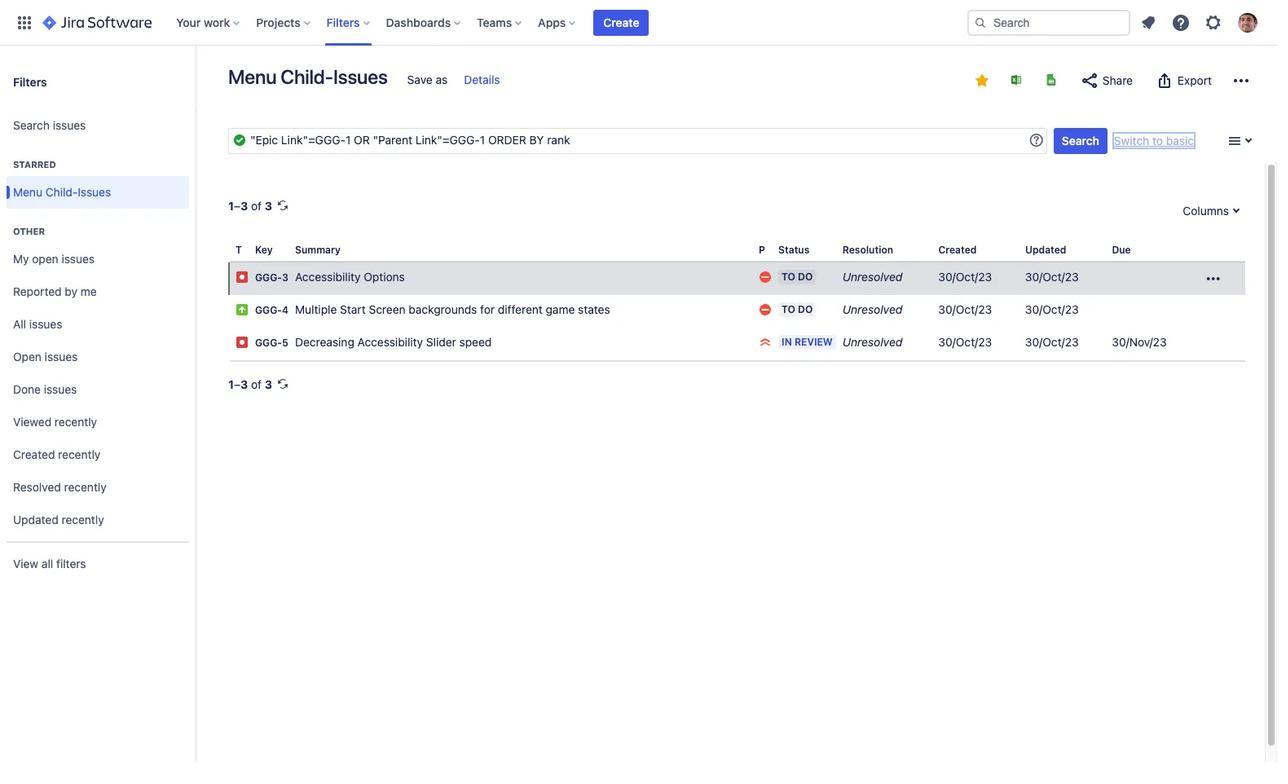 Task type: locate. For each thing, give the bounding box(es) containing it.
dashboards
[[386, 15, 451, 29]]

accessibility options link
[[295, 270, 405, 284]]

0 horizontal spatial menu child-issues
[[13, 185, 111, 199]]

1 horizontal spatial menu
[[228, 65, 277, 88]]

recently for viewed recently
[[55, 415, 97, 429]]

1 horizontal spatial filters
[[327, 15, 360, 29]]

0 vertical spatial search
[[13, 118, 50, 132]]

search
[[13, 118, 50, 132], [1062, 134, 1100, 148]]

child- down projects dropdown button
[[281, 65, 333, 88]]

2 unresolved from the top
[[843, 303, 903, 316]]

help image
[[1172, 13, 1191, 32]]

0 vertical spatial to do
[[782, 271, 813, 283]]

0 vertical spatial –
[[234, 199, 241, 213]]

in
[[782, 336, 792, 348]]

issues down search issues link
[[78, 185, 111, 199]]

improvement image
[[236, 303, 249, 316]]

0 horizontal spatial child-
[[45, 185, 78, 199]]

1 vertical spatial 1
[[228, 378, 234, 391]]

menu down starred
[[13, 185, 42, 199]]

open issues
[[13, 349, 78, 363]]

4
[[282, 304, 289, 316]]

to do for accessibility options
[[782, 271, 813, 283]]

1 vertical spatial accessibility
[[358, 335, 423, 349]]

resolved
[[13, 480, 61, 494]]

resolved recently link
[[7, 471, 189, 504]]

share link
[[1072, 68, 1142, 94]]

0 vertical spatial child-
[[281, 65, 333, 88]]

updated for updated
[[1026, 244, 1067, 256]]

2 medium high image from the top
[[759, 303, 772, 316]]

1 vertical spatial unresolved
[[843, 303, 903, 316]]

1 of from the top
[[251, 199, 262, 213]]

ggg-3 accessibility options
[[255, 270, 405, 284]]

–
[[234, 199, 241, 213], [234, 378, 241, 391]]

1 vertical spatial child-
[[45, 185, 78, 199]]

1 – 3 of 3 down bug image
[[228, 378, 272, 391]]

all issues link
[[7, 308, 189, 341]]

1 do from the top
[[798, 271, 813, 283]]

search left switch
[[1062, 134, 1100, 148]]

other group
[[7, 209, 189, 541]]

recently for created recently
[[58, 447, 101, 461]]

1 vertical spatial to do
[[782, 303, 813, 316]]

to do down status
[[782, 271, 813, 283]]

issues for search issues
[[53, 118, 86, 132]]

unresolved
[[843, 270, 903, 284], [843, 303, 903, 316], [843, 335, 903, 349]]

decreasing accessibility slider speed link
[[295, 335, 492, 349]]

other
[[13, 226, 45, 236]]

save
[[407, 73, 433, 86]]

2 – from the top
[[234, 378, 241, 391]]

to do up 'in review'
[[782, 303, 813, 316]]

1 horizontal spatial updated
[[1026, 244, 1067, 256]]

options
[[364, 270, 405, 284]]

1 vertical spatial do
[[798, 303, 813, 316]]

ggg- right bug image
[[255, 337, 282, 349]]

1 – 3 of 3 up t
[[228, 199, 272, 213]]

0 horizontal spatial created
[[13, 447, 55, 461]]

2 to from the top
[[782, 303, 796, 316]]

accessibility down summary
[[295, 270, 361, 284]]

0 vertical spatial unresolved
[[843, 270, 903, 284]]

decreasing
[[295, 335, 355, 349]]

1 vertical spatial –
[[234, 378, 241, 391]]

open in google sheets image
[[1045, 73, 1058, 86]]

1
[[228, 199, 234, 213], [228, 378, 234, 391]]

all
[[42, 557, 53, 570]]

filters up search issues
[[13, 75, 47, 88]]

menu child-issues link
[[7, 176, 189, 209]]

menu child-issues down starred
[[13, 185, 111, 199]]

1 vertical spatial issues
[[78, 185, 111, 199]]

banner
[[0, 0, 1278, 46]]

do down status
[[798, 271, 813, 283]]

settings image
[[1204, 13, 1224, 32]]

1 medium high image from the top
[[759, 271, 772, 284]]

child-
[[281, 65, 333, 88], [45, 185, 78, 199]]

your
[[176, 15, 201, 29]]

child- inside menu child-issues "link"
[[45, 185, 78, 199]]

1 – 3 of 3
[[228, 199, 272, 213], [228, 378, 272, 391]]

updated recently
[[13, 513, 104, 526]]

filters inside dropdown button
[[327, 15, 360, 29]]

1 vertical spatial medium high image
[[759, 303, 772, 316]]

0 vertical spatial medium high image
[[759, 271, 772, 284]]

for
[[480, 303, 495, 316]]

2 vertical spatial ggg-
[[255, 337, 282, 349]]

0 vertical spatial menu
[[228, 65, 277, 88]]

medium high image
[[759, 271, 772, 284], [759, 303, 772, 316]]

t
[[236, 244, 242, 256]]

1 vertical spatial of
[[251, 378, 262, 391]]

viewed recently link
[[7, 406, 189, 439]]

game
[[546, 303, 575, 316]]

do
[[798, 271, 813, 283], [798, 303, 813, 316]]

3 ggg- from the top
[[255, 337, 282, 349]]

1 vertical spatial updated
[[13, 513, 58, 526]]

search up starred
[[13, 118, 50, 132]]

filters
[[327, 15, 360, 29], [13, 75, 47, 88]]

updated recently link
[[7, 504, 189, 536]]

issues down "filters" dropdown button
[[333, 65, 388, 88]]

0 vertical spatial filters
[[327, 15, 360, 29]]

0 vertical spatial 1 – 3 of 3
[[228, 199, 272, 213]]

3 unresolved from the top
[[843, 335, 903, 349]]

issues inside "link"
[[78, 185, 111, 199]]

None text field
[[228, 128, 1048, 154]]

notifications image
[[1139, 13, 1159, 32]]

2 vertical spatial unresolved
[[843, 335, 903, 349]]

0 horizontal spatial updated
[[13, 513, 58, 526]]

2 to do from the top
[[782, 303, 813, 316]]

1 vertical spatial menu child-issues
[[13, 185, 111, 199]]

1 vertical spatial menu
[[13, 185, 42, 199]]

0 horizontal spatial filters
[[13, 75, 47, 88]]

30/oct/23
[[939, 270, 992, 284], [1026, 270, 1079, 284], [939, 303, 992, 316], [1026, 303, 1079, 316], [939, 335, 992, 349], [1026, 335, 1079, 349]]

updated left due
[[1026, 244, 1067, 256]]

updated
[[1026, 244, 1067, 256], [13, 513, 58, 526]]

1 vertical spatial 1 – 3 of 3
[[228, 378, 272, 391]]

accessibility down the screen
[[358, 335, 423, 349]]

1 to do from the top
[[782, 271, 813, 283]]

work
[[204, 15, 230, 29]]

3 down ggg-5 link at left
[[265, 378, 272, 391]]

review
[[795, 336, 833, 348]]

your work
[[176, 15, 230, 29]]

of down ggg-5 link at left
[[251, 378, 262, 391]]

1 horizontal spatial created
[[939, 244, 977, 256]]

1 1 – 3 of 3 from the top
[[228, 199, 272, 213]]

do up 'in review'
[[798, 303, 813, 316]]

0 vertical spatial created
[[939, 244, 977, 256]]

search inside button
[[1062, 134, 1100, 148]]

to up in
[[782, 303, 796, 316]]

search for search
[[1062, 134, 1100, 148]]

0 vertical spatial 1
[[228, 199, 234, 213]]

different
[[498, 303, 543, 316]]

your profile and settings image
[[1239, 13, 1258, 32]]

1 vertical spatial ggg-
[[255, 304, 282, 316]]

created recently link
[[7, 439, 189, 471]]

0 vertical spatial do
[[798, 271, 813, 283]]

medium high image down p
[[759, 271, 772, 284]]

3 up 4
[[282, 272, 288, 284]]

starred
[[13, 159, 56, 170]]

0 vertical spatial ggg-
[[255, 272, 282, 284]]

– up t
[[234, 199, 241, 213]]

1 – from the top
[[234, 199, 241, 213]]

starred group
[[7, 142, 189, 214]]

recently for resolved recently
[[64, 480, 107, 494]]

0 vertical spatial updated
[[1026, 244, 1067, 256]]

recently down created recently link
[[64, 480, 107, 494]]

jira software image
[[42, 13, 152, 32], [42, 13, 152, 32]]

accessibility
[[295, 270, 361, 284], [358, 335, 423, 349]]

updated down resolved
[[13, 513, 58, 526]]

1 horizontal spatial menu child-issues
[[228, 65, 388, 88]]

recently for updated recently
[[62, 513, 104, 526]]

0 horizontal spatial search
[[13, 118, 50, 132]]

of up the key
[[251, 199, 262, 213]]

0 vertical spatial to
[[782, 271, 796, 283]]

columns button
[[1175, 198, 1246, 224]]

2 ggg- from the top
[[255, 304, 282, 316]]

open in microsoft excel image
[[1010, 73, 1023, 86]]

ggg- inside ggg-4 multiple start screen backgrounds for different game states
[[255, 304, 282, 316]]

2 do from the top
[[798, 303, 813, 316]]

to down status
[[782, 271, 796, 283]]

to for accessibility options
[[782, 271, 796, 283]]

view
[[13, 557, 38, 570]]

Search field
[[968, 9, 1131, 35]]

bug image
[[236, 336, 249, 349]]

issues for open issues
[[45, 349, 78, 363]]

recently
[[55, 415, 97, 429], [58, 447, 101, 461], [64, 480, 107, 494], [62, 513, 104, 526]]

issues inside "link"
[[44, 382, 77, 396]]

1 to from the top
[[782, 271, 796, 283]]

recently down resolved recently link
[[62, 513, 104, 526]]

to do
[[782, 271, 813, 283], [782, 303, 813, 316]]

ggg- right bug icon at the top
[[255, 272, 282, 284]]

issues
[[333, 65, 388, 88], [78, 185, 111, 199]]

recently down the viewed recently link
[[58, 447, 101, 461]]

ggg- inside ggg-3 accessibility options
[[255, 272, 282, 284]]

0 vertical spatial issues
[[333, 65, 388, 88]]

menu child-issues down projects dropdown button
[[228, 65, 388, 88]]

1 vertical spatial to
[[782, 303, 796, 316]]

1 vertical spatial created
[[13, 447, 55, 461]]

0 vertical spatial of
[[251, 199, 262, 213]]

0 horizontal spatial issues
[[78, 185, 111, 199]]

menu right sidebar navigation 'icon'
[[228, 65, 277, 88]]

medium high image up highest image
[[759, 303, 772, 316]]

to
[[1153, 134, 1164, 148]]

ggg- inside ggg-5 decreasing accessibility slider speed
[[255, 337, 282, 349]]

3
[[241, 199, 248, 213], [265, 199, 272, 213], [282, 272, 288, 284], [241, 378, 248, 391], [265, 378, 272, 391]]

1 ggg- from the top
[[255, 272, 282, 284]]

0 vertical spatial menu child-issues
[[228, 65, 388, 88]]

2 of from the top
[[251, 378, 262, 391]]

banner containing your work
[[0, 0, 1278, 46]]

updated inside other group
[[13, 513, 58, 526]]

do for accessibility options
[[798, 271, 813, 283]]

all issues
[[13, 317, 62, 331]]

1 vertical spatial filters
[[13, 75, 47, 88]]

3 down bug image
[[241, 378, 248, 391]]

my open issues
[[13, 252, 95, 265]]

details
[[464, 73, 500, 86]]

ggg- right "improvement" icon
[[255, 304, 282, 316]]

filters right projects dropdown button
[[327, 15, 360, 29]]

child- down starred
[[45, 185, 78, 199]]

3 inside ggg-3 accessibility options
[[282, 272, 288, 284]]

created inside other group
[[13, 447, 55, 461]]

1 vertical spatial search
[[1062, 134, 1100, 148]]

small image
[[976, 74, 989, 87]]

create
[[604, 15, 640, 29]]

0 horizontal spatial menu
[[13, 185, 42, 199]]

1 horizontal spatial search
[[1062, 134, 1100, 148]]

– down bug image
[[234, 378, 241, 391]]

status
[[779, 244, 810, 256]]

export button
[[1147, 68, 1221, 94]]

recently up the created recently
[[55, 415, 97, 429]]

unresolved for backgrounds
[[843, 303, 903, 316]]



Task type: vqa. For each thing, say whether or not it's contained in the screenshot.
nibh to the middle
no



Task type: describe. For each thing, give the bounding box(es) containing it.
updated for updated recently
[[13, 513, 58, 526]]

slider
[[426, 335, 456, 349]]

1 1 from the top
[[228, 199, 234, 213]]

multiple start screen backgrounds for different game states link
[[295, 303, 610, 316]]

done issues
[[13, 382, 77, 396]]

issues for done issues
[[44, 382, 77, 396]]

2 1 – 3 of 3 from the top
[[228, 378, 272, 391]]

ggg-5 decreasing accessibility slider speed
[[255, 335, 492, 349]]

teams
[[477, 15, 512, 29]]

apps button
[[533, 9, 582, 35]]

ggg-4 link
[[255, 304, 289, 316]]

ggg-4 multiple start screen backgrounds for different game states
[[255, 303, 610, 316]]

switch to basic link
[[1114, 134, 1194, 148]]

to for multiple start screen backgrounds for different game states
[[782, 303, 796, 316]]

done issues link
[[7, 373, 189, 406]]

apps
[[538, 15, 566, 29]]

details link
[[464, 73, 500, 86]]

resolved recently
[[13, 480, 107, 494]]

viewed recently
[[13, 415, 97, 429]]

1 unresolved from the top
[[843, 270, 903, 284]]

all
[[13, 317, 26, 331]]

filters button
[[322, 9, 376, 35]]

me
[[81, 284, 97, 298]]

appswitcher icon image
[[15, 13, 34, 32]]

menu child-issues inside "link"
[[13, 185, 111, 199]]

basic
[[1167, 134, 1194, 148]]

p
[[759, 244, 766, 256]]

done
[[13, 382, 41, 396]]

open
[[13, 349, 42, 363]]

5
[[282, 337, 288, 349]]

sidebar navigation image
[[178, 65, 214, 98]]

created recently
[[13, 447, 101, 461]]

2 1 from the top
[[228, 378, 234, 391]]

do for multiple start screen backgrounds for different game states
[[798, 303, 813, 316]]

1 horizontal spatial issues
[[333, 65, 388, 88]]

as
[[436, 73, 448, 86]]

to do for multiple start screen backgrounds for different game states
[[782, 303, 813, 316]]

30/nov/23
[[1112, 335, 1167, 349]]

0 vertical spatial accessibility
[[295, 270, 361, 284]]

highest image
[[759, 336, 772, 349]]

key
[[255, 244, 273, 256]]

open
[[32, 252, 58, 265]]

due
[[1112, 244, 1131, 256]]

summary
[[295, 244, 341, 256]]

view all filters
[[13, 557, 86, 570]]

reported
[[13, 284, 62, 298]]

ggg-5 link
[[255, 337, 288, 349]]

my open issues link
[[7, 243, 189, 276]]

bug image
[[236, 271, 249, 284]]

my
[[13, 252, 29, 265]]

teams button
[[472, 9, 528, 35]]

search issues
[[13, 118, 86, 132]]

search issues link
[[7, 109, 189, 142]]

open issues link
[[7, 341, 189, 373]]

save as
[[407, 73, 448, 86]]

in review
[[782, 336, 833, 348]]

projects
[[256, 15, 301, 29]]

issues for all issues
[[29, 317, 62, 331]]

view all filters link
[[7, 548, 189, 581]]

switch to basic
[[1114, 134, 1194, 148]]

projects button
[[251, 9, 317, 35]]

create button
[[594, 9, 649, 35]]

created for created
[[939, 244, 977, 256]]

reported by me
[[13, 284, 97, 298]]

3 up the key
[[265, 199, 272, 213]]

medium high image for accessibility options
[[759, 271, 772, 284]]

ggg- for accessibility options
[[255, 272, 282, 284]]

menu inside "link"
[[13, 185, 42, 199]]

save as button
[[399, 67, 456, 93]]

switch
[[1114, 134, 1150, 148]]

unresolved for speed
[[843, 335, 903, 349]]

start
[[340, 303, 366, 316]]

primary element
[[10, 0, 968, 45]]

medium high image for multiple start screen backgrounds for different game states
[[759, 303, 772, 316]]

states
[[578, 303, 610, 316]]

backgrounds
[[409, 303, 477, 316]]

columns
[[1183, 204, 1230, 218]]

speed
[[460, 335, 492, 349]]

export
[[1178, 73, 1212, 87]]

screen
[[369, 303, 406, 316]]

reported by me link
[[7, 276, 189, 308]]

resolution
[[843, 244, 894, 256]]

multiple
[[295, 303, 337, 316]]

created for created recently
[[13, 447, 55, 461]]

dashboards button
[[381, 9, 467, 35]]

search for search issues
[[13, 118, 50, 132]]

3 up t
[[241, 199, 248, 213]]

1 horizontal spatial child-
[[281, 65, 333, 88]]

filters
[[56, 557, 86, 570]]

ggg- for multiple start screen backgrounds for different game states
[[255, 304, 282, 316]]

your work button
[[171, 9, 246, 35]]

share
[[1103, 73, 1133, 87]]

search button
[[1054, 128, 1108, 154]]

by
[[65, 284, 77, 298]]

ggg-3 link
[[255, 272, 288, 284]]

search image
[[974, 16, 987, 29]]

viewed
[[13, 415, 51, 429]]

ggg- for decreasing accessibility slider speed
[[255, 337, 282, 349]]



